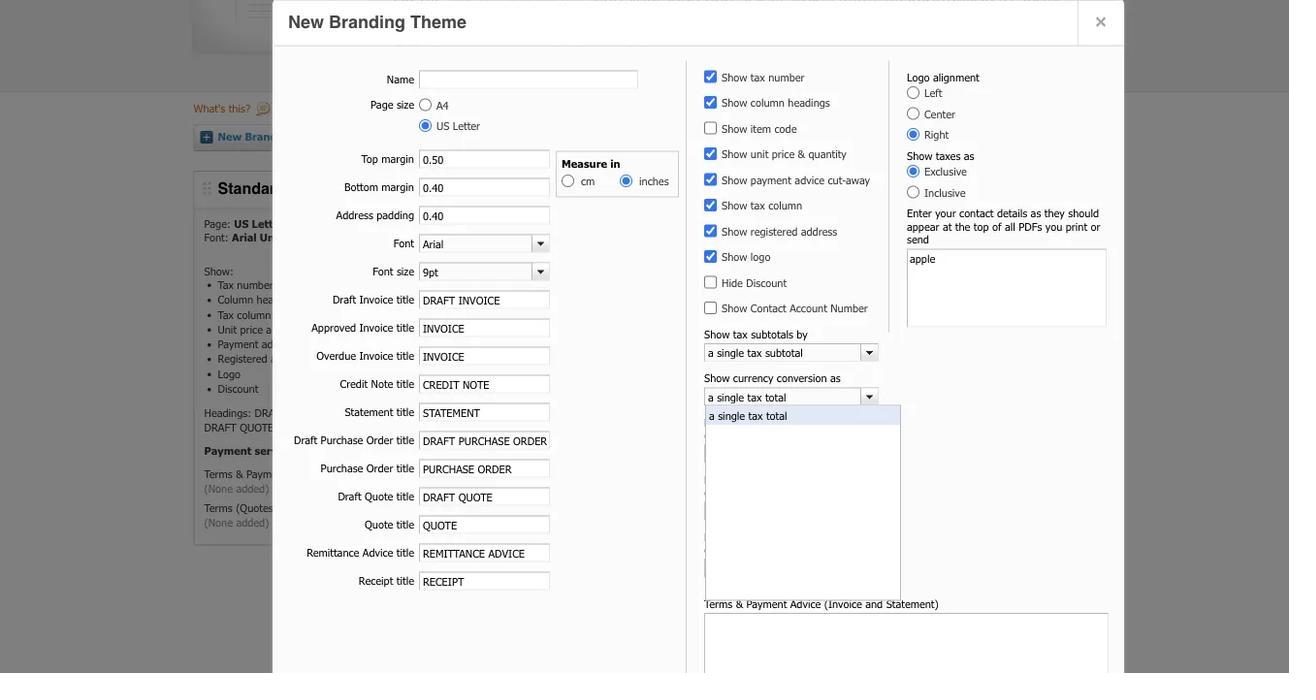 Task type: vqa. For each thing, say whether or not it's contained in the screenshot.
fifth Feb 29, 2024
no



Task type: describe. For each thing, give the bounding box(es) containing it.
services for (paypal)
[[749, 474, 787, 487]]

logo inside show: tax number column headings tax column unit price and quantity payment advice cut-away registered address logo discount
[[218, 368, 241, 381]]

subtotals inside logo align:                                      right tax                 exclusive tax subtotals                                                  by a single tax subtotal currency conversion as                                                          a single tax total
[[396, 308, 439, 322]]

show column headings
[[722, 97, 831, 110]]

exclusive
[[396, 294, 439, 307]]

0 horizontal spatial single
[[466, 308, 493, 322]]

size for page size
[[397, 98, 414, 111]]

5 title from the top
[[397, 406, 414, 419]]

payment inside payment services (bank payments)
[[705, 531, 745, 544]]

Show column headings checkbox
[[705, 97, 717, 109]]

center
[[925, 108, 956, 121]]

Show registered address checkbox
[[705, 225, 717, 238]]

Address padding text field
[[419, 207, 550, 225]]

draft for draft purchase order title
[[294, 434, 318, 447]]

tax up "unit"
[[218, 308, 234, 322]]

see
[[393, 31, 424, 51]]

none
[[300, 445, 324, 458]]

tax left subtotal
[[496, 308, 510, 322]]

discount inside show: tax number column headings tax column unit price and quantity payment advice cut-away registered address logo discount
[[218, 383, 259, 396]]

Credit Note title text field
[[419, 376, 550, 394]]

in right 0.5
[[372, 218, 382, 231]]

our
[[429, 31, 454, 51]]

and for terms & payment advice (invoice and statement): (none added) terms (quotes): (none added)
[[366, 468, 383, 481]]

approved invoice title
[[312, 321, 414, 334]]

1 quote, from the left
[[240, 421, 277, 434]]

show: tax number column headings tax column unit price and quantity payment advice cut-away registered address logo discount
[[204, 265, 337, 396]]

Right radio
[[908, 129, 920, 141]]

9 title from the top
[[397, 518, 414, 531]]

headings inside show: tax number column headings tax column unit price and quantity payment advice cut-away registered address logo discount
[[257, 294, 299, 307]]

show for show registered address
[[722, 225, 748, 238]]

pdfs
[[1019, 220, 1043, 233]]

they
[[1045, 207, 1066, 220]]

page:
[[204, 218, 231, 231]]

payment inside the payment services (credit card)
[[705, 416, 745, 430]]

padding:
[[500, 218, 541, 231]]

1 horizontal spatial single
[[498, 323, 526, 336]]

details
[[998, 207, 1028, 220]]

0 horizontal spatial theme
[[297, 130, 333, 143]]

account
[[790, 302, 828, 315]]

Top margin text field
[[419, 150, 550, 169]]

1 horizontal spatial theme
[[411, 13, 467, 33]]

0 horizontal spatial draft
[[204, 421, 237, 434]]

terms & payment advice (invoice and statement)
[[705, 598, 939, 611]]

2 quote, from the left
[[281, 421, 318, 434]]

tax up show column headings
[[751, 71, 766, 84]]

Overdue Invoice title text field
[[419, 347, 550, 366]]

article
[[497, 31, 543, 51]]

show payment advice cut-away
[[722, 174, 871, 187]]

send
[[908, 233, 930, 247]]

cm radio
[[562, 175, 575, 188]]

0 vertical spatial headings
[[788, 97, 831, 110]]

payment services (credit card)
[[705, 416, 787, 443]]

4 title from the top
[[397, 378, 414, 391]]

Hide Discount checkbox
[[705, 277, 717, 289]]

currency
[[377, 323, 419, 336]]

payment down payments)
[[747, 598, 788, 611]]

A4 radio
[[419, 99, 432, 112]]

invoice for approved invoice title
[[360, 321, 393, 334]]

cut- inside show: tax number column headings tax column unit price and quantity payment advice cut-away registered address logo discount
[[295, 338, 313, 351]]

1 vertical spatial new
[[218, 130, 242, 143]]

3 title from the top
[[397, 349, 414, 363]]

statement
[[345, 406, 393, 419]]

tax down the show:
[[218, 279, 234, 292]]

2 horizontal spatial a
[[710, 410, 715, 423]]

& for terms & payment advice (invoice and statement)
[[736, 598, 744, 611]]

1 vertical spatial by
[[797, 328, 808, 341]]

show for show currency conversion as
[[705, 372, 730, 385]]

1 horizontal spatial advice
[[795, 174, 825, 187]]

1 horizontal spatial discount
[[747, 277, 787, 290]]

headings:
[[204, 407, 251, 420]]

this?
[[229, 102, 251, 115]]

payment inside show: tax number column headings tax column unit price and quantity payment advice cut-away registered address logo discount
[[218, 338, 259, 351]]

Inclusive radio
[[908, 186, 920, 199]]

price inside show: tax number column headings tax column unit price and quantity payment advice cut-away registered address logo discount
[[240, 323, 263, 336]]

Purchase Order title text field
[[419, 460, 550, 479]]

1 horizontal spatial total
[[767, 410, 788, 423]]

top
[[974, 220, 990, 233]]

6 title from the top
[[397, 434, 414, 447]]

total inside logo align:                                      right tax                 exclusive tax subtotals                                                  by a single tax subtotal currency conversion as                                                          a single tax total
[[547, 323, 568, 336]]

number
[[831, 302, 869, 315]]

1 horizontal spatial draft
[[255, 407, 287, 420]]

terms for terms & payment advice (invoice and statement): (none added) terms (quotes): (none added)
[[204, 468, 233, 481]]

taxes
[[937, 149, 961, 163]]

page size
[[371, 98, 414, 111]]

1 vertical spatial terms
[[204, 502, 233, 515]]

Show tax column checkbox
[[705, 199, 717, 212]]

tax down draft invoice title
[[377, 308, 393, 322]]

Draft Invoice title text field
[[419, 291, 550, 310]]

receipt title
[[359, 575, 414, 588]]

2 horizontal spatial draft
[[570, 407, 602, 420]]

2 (none from the top
[[204, 516, 233, 529]]

in down cm option
[[565, 218, 575, 231]]

should
[[1069, 207, 1100, 220]]

font for font
[[394, 237, 414, 250]]

invoice reminders
[[665, 131, 766, 144]]

column inside show: tax number column headings tax column unit price and quantity payment advice cut-away registered address logo discount
[[237, 308, 271, 322]]

payment down headings:
[[204, 445, 252, 458]]

or
[[1092, 220, 1101, 233]]

1 vertical spatial branding
[[245, 130, 294, 143]]

column
[[218, 294, 253, 307]]

1 order, from the left
[[660, 407, 697, 420]]

address padding
[[336, 209, 414, 222]]

0 vertical spatial column
[[751, 97, 785, 110]]

Show tax number checkbox
[[705, 71, 717, 83]]

note
[[371, 378, 393, 391]]

top margin
[[362, 152, 414, 165]]

as down number
[[831, 372, 841, 385]]

Show item code checkbox
[[705, 122, 717, 135]]

as inside logo align:                                      right tax                 exclusive tax subtotals                                                  by a single tax subtotal currency conversion as                                                          a single tax total
[[476, 323, 486, 336]]

1 vertical spatial column
[[769, 199, 803, 213]]

payment services (paypal)
[[705, 474, 787, 500]]

1 quote from the top
[[365, 490, 393, 503]]

Statement title text field
[[419, 404, 550, 422]]

hide discount
[[722, 277, 787, 290]]

1 vertical spatial contact
[[751, 302, 787, 315]]

remittance advice title
[[307, 546, 414, 560]]

Receipt title text field
[[419, 573, 550, 591]]

logo alignment
[[908, 71, 980, 84]]

Show unit price & quantity checkbox
[[705, 148, 717, 161]]

statement):
[[386, 468, 443, 481]]

ms,
[[306, 232, 325, 245]]

exclusive
[[925, 165, 968, 179]]

details
[[758, 218, 796, 231]]

terms & payment advice (invoice and statement): (none added) terms (quotes): (none added)
[[204, 468, 443, 529]]

show for show tax number
[[722, 71, 748, 84]]

invoice for overdue invoice title
[[360, 349, 393, 363]]

address inside show: tax number column headings tax column unit price and quantity payment advice cut-away registered address logo discount
[[271, 353, 307, 366]]

new branding theme link
[[198, 125, 343, 151]]

1 vertical spatial conversion
[[777, 372, 828, 385]]

in up inches option
[[611, 157, 621, 170]]

statement,
[[507, 407, 566, 420]]

credit note title
[[340, 378, 414, 391]]

see our help article to learn more
[[393, 31, 651, 51]]

invoice reminders link
[[647, 125, 784, 152]]

contact
[[960, 207, 994, 220]]

font size
[[373, 265, 414, 278]]

0 horizontal spatial a
[[457, 308, 462, 322]]

tax down font size at the top
[[377, 294, 393, 307]]

logo inside contact details apple upload logo
[[987, 238, 1010, 251]]

what's
[[194, 102, 225, 115]]

0 vertical spatial branding
[[329, 13, 406, 33]]

7 title from the top
[[397, 462, 414, 475]]

1 horizontal spatial us
[[437, 120, 450, 133]]

contact details apple upload logo
[[714, 218, 1010, 251]]

code
[[775, 122, 797, 135]]

show:
[[204, 265, 234, 278]]

services for (credit card)
[[749, 416, 787, 430]]

overdue
[[317, 349, 356, 363]]

registered
[[218, 353, 268, 366]]

you
[[1046, 220, 1063, 233]]

Enter your contact details as they should appear at the top of all PDFs you print or send text field
[[908, 249, 1108, 328]]

Left radio
[[908, 87, 920, 99]]

cm
[[581, 175, 595, 188]]

(invoice for statement)
[[825, 598, 863, 611]]

alignment
[[934, 71, 980, 84]]

remittance
[[307, 546, 360, 560]]

note,
[[474, 407, 504, 420]]

payment inside terms & payment advice (invoice and statement): (none added) terms (quotes): (none added)
[[247, 468, 287, 481]]

0 horizontal spatial address
[[336, 209, 374, 222]]

3 invoice, from the left
[[386, 407, 431, 420]]

right inside logo align:                                      right tax                 exclusive tax subtotals                                                  by a single tax subtotal currency conversion as                                                          a single tax total
[[433, 279, 457, 292]]

1 purchase from the left
[[605, 407, 657, 420]]

and inside show: tax number column headings tax column unit price and quantity payment advice cut-away registered address logo discount
[[266, 323, 284, 336]]

2 quote from the top
[[365, 518, 393, 531]]

help article link
[[459, 31, 543, 51]]

& for terms & payment advice (invoice and statement): (none added) terms (quotes): (none added)
[[236, 468, 243, 481]]

services for (bank payments)
[[749, 531, 787, 544]]

credit
[[340, 378, 368, 391]]

number for tax
[[237, 279, 273, 292]]

draft for draft invoice title
[[333, 293, 356, 306]]

appear
[[908, 220, 940, 233]]

(quotes):
[[236, 502, 281, 515]]

help
[[459, 31, 492, 51]]

headings: draft invoice,             invoice,             invoice,             credit note,             statement,             draft purchase order,                         purchase order, draft quote,                         quote,             remittance advice,             receipt
[[204, 407, 793, 434]]

Draft Quote title text field
[[419, 488, 550, 507]]

0 vertical spatial away
[[846, 174, 871, 187]]

draft quote title
[[338, 490, 414, 503]]



Task type: locate. For each thing, give the bounding box(es) containing it.
invoice, up remittance
[[338, 407, 383, 420]]

Bottom margin text field
[[419, 179, 550, 197]]

& inside terms & payment advice (invoice and statement): (none added) terms (quotes): (none added)
[[236, 468, 243, 481]]

0 vertical spatial font
[[394, 237, 414, 250]]

0 vertical spatial draft
[[333, 293, 356, 306]]

1 horizontal spatial right
[[925, 129, 950, 142]]

1 vertical spatial a
[[490, 323, 495, 336]]

invoice up approved invoice title
[[360, 293, 393, 306]]

bottom:
[[385, 218, 423, 231]]

cut- left overdue
[[295, 338, 313, 351]]

services inside payment services (paypal)
[[749, 474, 787, 487]]

terms for terms & payment advice (invoice and statement)
[[705, 598, 733, 611]]

as right taxes
[[965, 149, 975, 163]]

unit
[[218, 323, 237, 336]]

0 vertical spatial added)
[[236, 483, 269, 496]]

draft up service:
[[255, 407, 287, 420]]

0 horizontal spatial away
[[313, 338, 337, 351]]

1 horizontal spatial address
[[460, 218, 497, 231]]

font for font size
[[373, 265, 394, 278]]

1 horizontal spatial new
[[288, 13, 324, 33]]

advice inside show: tax number column headings tax column unit price and quantity payment advice cut-away registered address logo discount
[[262, 338, 292, 351]]

advice down show unit price & quantity
[[795, 174, 825, 187]]

show for show unit price & quantity
[[722, 148, 748, 161]]

total down show currency conversion as
[[767, 410, 788, 423]]

invoice up credit note title
[[360, 349, 393, 363]]

quote title
[[365, 518, 414, 531]]

contact up apple
[[714, 218, 755, 231]]

conversion
[[422, 323, 473, 336], [777, 372, 828, 385]]

0 vertical spatial (invoice
[[324, 468, 362, 481]]

discount
[[747, 277, 787, 290], [218, 383, 259, 396]]

0 horizontal spatial by
[[442, 308, 453, 322]]

2 0.4 from the left
[[545, 218, 561, 231]]

2 title from the top
[[397, 321, 414, 334]]

1 0.4 from the left
[[426, 218, 443, 231]]

away inside show: tax number column headings tax column unit price and quantity payment advice cut-away registered address logo discount
[[313, 338, 337, 351]]

draft down headings:
[[204, 421, 237, 434]]

reminders
[[708, 131, 766, 144]]

and inside terms & payment advice (invoice and statement): (none added) terms (quotes): (none added)
[[366, 468, 383, 481]]

0.5
[[352, 218, 369, 231]]

address inside page: us letter margins top: 0.5 in bottom: 0.4 in address padding: 0.4 in font: arial unicode ms,               9pt
[[460, 218, 497, 231]]

us inside page: us letter margins top: 0.5 in bottom: 0.4 in address padding: 0.4 in font: arial unicode ms,               9pt
[[234, 218, 249, 231]]

left
[[925, 87, 943, 100]]

credit
[[434, 407, 471, 420]]

0 horizontal spatial branding
[[245, 130, 294, 143]]

show for show contact account number
[[722, 302, 748, 315]]

0 vertical spatial conversion
[[422, 323, 473, 336]]

show tax column
[[722, 199, 803, 213]]

0 vertical spatial discount
[[747, 277, 787, 290]]

us right us letter option
[[437, 120, 450, 133]]

1 vertical spatial total
[[767, 410, 788, 423]]

subtotal
[[514, 308, 551, 322]]

Terms & Payment Advice (Invoice and Statement) text field
[[705, 614, 1109, 674]]

payment down payment service: none
[[247, 468, 287, 481]]

0 horizontal spatial cut-
[[295, 338, 313, 351]]

inches
[[640, 175, 669, 188]]

quantity up show payment advice cut-away on the top right of page
[[809, 148, 847, 161]]

services inside payment services (bank payments)
[[749, 531, 787, 544]]

advice,
[[387, 421, 426, 434]]

title up advice,
[[397, 406, 414, 419]]

0 horizontal spatial new
[[218, 130, 242, 143]]

invoice, up advice,
[[386, 407, 431, 420]]

headings right 'column'
[[257, 294, 299, 307]]

10 title from the top
[[397, 546, 414, 560]]

(invoice down draft purchase order title
[[324, 468, 362, 481]]

remittance
[[321, 421, 383, 434]]

0 vertical spatial us
[[437, 120, 450, 133]]

advice for terms & payment advice (invoice and statement)
[[791, 598, 821, 611]]

(none
[[204, 483, 233, 496], [204, 516, 233, 529]]

quantity inside show: tax number column headings tax column unit price and quantity payment advice cut-away registered address logo discount
[[287, 323, 325, 336]]

a4
[[437, 99, 449, 112]]

1 added) from the top
[[236, 483, 269, 496]]

1 purchase from the top
[[321, 434, 363, 447]]

invoice for draft invoice title
[[360, 293, 393, 306]]

2 vertical spatial draft
[[338, 490, 362, 503]]

2 vertical spatial terms
[[705, 598, 733, 611]]

branding down this?
[[245, 130, 294, 143]]

Name text field
[[419, 71, 639, 89]]

number up 'column'
[[237, 279, 273, 292]]

address up 9pt
[[336, 209, 374, 222]]

3 services from the top
[[749, 531, 787, 544]]

theme
[[411, 13, 467, 33], [297, 130, 333, 143]]

(paypal)
[[705, 487, 743, 500]]

Draft Purchase Order title text field
[[419, 432, 550, 450]]

None text field
[[706, 345, 861, 362], [706, 389, 861, 406], [706, 345, 861, 362], [706, 389, 861, 406]]

2 services from the top
[[749, 474, 787, 487]]

as left "they"
[[1031, 207, 1042, 220]]

terms
[[204, 468, 233, 481], [204, 502, 233, 515], [705, 598, 733, 611]]

0 vertical spatial price
[[772, 148, 795, 161]]

show tax number
[[722, 71, 805, 84]]

2 added) from the top
[[236, 516, 269, 529]]

0 vertical spatial purchase
[[321, 434, 363, 447]]

1 vertical spatial draft
[[294, 434, 318, 447]]

new branding theme up name
[[288, 13, 467, 33]]

2 horizontal spatial and
[[866, 598, 883, 611]]

payment up registered
[[218, 338, 259, 351]]

right down center
[[925, 129, 950, 142]]

1 vertical spatial theme
[[297, 130, 333, 143]]

and for terms & payment advice (invoice and statement)
[[866, 598, 883, 611]]

logo down font size at the top
[[377, 279, 400, 292]]

show right show column headings option
[[722, 97, 748, 110]]

show right show registered address option
[[722, 225, 748, 238]]

bottom
[[344, 181, 378, 194]]

1 vertical spatial headings
[[257, 294, 299, 307]]

None text field
[[420, 236, 532, 252], [420, 264, 532, 281], [420, 236, 532, 252], [420, 264, 532, 281]]

margin for bottom margin
[[382, 181, 414, 194]]

services inside the payment services (credit card)
[[749, 416, 787, 430]]

1 horizontal spatial headings
[[788, 97, 831, 110]]

11 title from the top
[[397, 575, 414, 588]]

enter your contact details as they should appear at the top of all pdfs you print or send
[[908, 207, 1101, 247]]

new branding theme down this?
[[218, 130, 333, 143]]

discount up headings:
[[218, 383, 259, 396]]

1 vertical spatial discount
[[218, 383, 259, 396]]

conversion right the currency
[[777, 372, 828, 385]]

payment inside payment services (paypal)
[[705, 474, 745, 487]]

approved
[[312, 321, 356, 334]]

1 horizontal spatial advice
[[363, 546, 393, 560]]

0 vertical spatial number
[[769, 71, 805, 84]]

purchase
[[321, 434, 363, 447], [321, 462, 363, 475]]

0 vertical spatial theme
[[411, 13, 467, 33]]

by inside logo align:                                      right tax                 exclusive tax subtotals                                                  by a single tax subtotal currency conversion as                                                          a single tax total
[[442, 308, 453, 322]]

tax up the currency
[[734, 328, 748, 341]]

logo up left option on the top
[[908, 71, 930, 84]]

0 vertical spatial &
[[798, 148, 806, 161]]

0 vertical spatial services
[[749, 416, 787, 430]]

8 title from the top
[[397, 490, 414, 503]]

default
[[401, 131, 440, 144]]

payment
[[218, 338, 259, 351], [705, 416, 745, 430], [204, 445, 252, 458], [247, 468, 287, 481], [705, 474, 745, 487], [705, 531, 745, 544], [747, 598, 788, 611]]

size for font size
[[397, 265, 414, 278]]

1 margin from the top
[[382, 152, 414, 165]]

payment down (credit
[[705, 474, 745, 487]]

0 vertical spatial by
[[442, 308, 453, 322]]

show for show tax column
[[722, 199, 748, 213]]

1 vertical spatial added)
[[236, 516, 269, 529]]

all
[[1006, 220, 1016, 233]]

margin up padding
[[382, 181, 414, 194]]

align:
[[403, 279, 429, 292]]

top:
[[328, 218, 348, 231]]

us
[[437, 120, 450, 133], [234, 218, 249, 231]]

what's this?
[[194, 102, 251, 115]]

draft down purchase order title
[[338, 490, 362, 503]]

settings
[[444, 131, 488, 144]]

logo down registered
[[218, 368, 241, 381]]

cut-
[[828, 174, 847, 187], [295, 338, 313, 351]]

order, up the card) on the bottom right of the page
[[755, 407, 793, 420]]

enter
[[908, 207, 933, 220]]

1 vertical spatial margin
[[382, 181, 414, 194]]

margin for top margin
[[382, 152, 414, 165]]

branding
[[329, 13, 406, 33], [245, 130, 294, 143]]

cut- down show unit price & quantity
[[828, 174, 847, 187]]

1 vertical spatial purchase
[[321, 462, 363, 475]]

services right (bank at right
[[749, 531, 787, 544]]

contact up show tax subtotals by
[[751, 302, 787, 315]]

overdue invoice title
[[317, 349, 414, 363]]

column down 'column'
[[237, 308, 271, 322]]

added) down (quotes):
[[236, 516, 269, 529]]

title up draft quote title
[[397, 462, 414, 475]]

0 vertical spatial advice
[[795, 174, 825, 187]]

2 size from the top
[[397, 265, 414, 278]]

show for show logo
[[722, 251, 748, 264]]

show for show taxes as
[[908, 149, 933, 163]]

2 order from the top
[[367, 462, 393, 475]]

0 horizontal spatial right
[[433, 279, 457, 292]]

Center radio
[[908, 108, 920, 120]]

invoice up show unit price & quantity checkbox
[[665, 131, 705, 144]]

services down show currency conversion as
[[749, 416, 787, 430]]

invoice down draft invoice title
[[360, 321, 393, 334]]

show for show column headings
[[722, 97, 748, 110]]

show for show payment advice cut-away
[[722, 174, 748, 187]]

(invoice inside terms & payment advice (invoice and statement): (none added) terms (quotes): (none added)
[[324, 468, 362, 481]]

0 vertical spatial advice
[[290, 468, 321, 481]]

total down subtotal
[[547, 323, 568, 336]]

font down bottom:
[[394, 237, 414, 250]]

price right unit
[[772, 148, 795, 161]]

margins
[[288, 218, 324, 231]]

1 horizontal spatial by
[[797, 328, 808, 341]]

quantity up overdue
[[287, 323, 325, 336]]

0 horizontal spatial headings
[[257, 294, 299, 307]]

show item code
[[722, 122, 797, 135]]

subtotals down exclusive
[[396, 308, 439, 322]]

show logo
[[722, 251, 771, 264]]

title down currency
[[397, 349, 414, 363]]

margin right top
[[382, 152, 414, 165]]

away down approved
[[313, 338, 337, 351]]

address right registered
[[271, 353, 307, 366]]

1 vertical spatial new branding theme
[[218, 130, 333, 143]]

(invoice left statement)
[[825, 598, 863, 611]]

0 vertical spatial new branding theme
[[288, 13, 467, 33]]

draft left remittance
[[294, 434, 318, 447]]

statement title
[[345, 406, 414, 419]]

title down align:
[[397, 293, 414, 306]]

0 vertical spatial letter
[[453, 120, 481, 133]]

padding
[[377, 209, 414, 222]]

0 horizontal spatial advice
[[262, 338, 292, 351]]

quantity
[[809, 148, 847, 161], [287, 323, 325, 336]]

show currency conversion as
[[705, 372, 841, 385]]

0 vertical spatial order
[[367, 434, 393, 447]]

page: us letter margins top: 0.5 in bottom: 0.4 in address padding: 0.4 in font: arial unicode ms,               9pt
[[204, 218, 575, 245]]

away up contact details apple upload logo
[[846, 174, 871, 187]]

receipt
[[359, 575, 393, 588]]

1 horizontal spatial order,
[[755, 407, 793, 420]]

column down show tax number
[[751, 97, 785, 110]]

1 vertical spatial subtotals
[[751, 328, 794, 341]]

2 vertical spatial advice
[[791, 598, 821, 611]]

statement)
[[887, 598, 939, 611]]

font
[[394, 237, 414, 250], [373, 265, 394, 278]]

0 vertical spatial right
[[925, 129, 950, 142]]

size left 'a4' option in the top left of the page
[[397, 98, 414, 111]]

show for show item code
[[722, 122, 748, 135]]

1 horizontal spatial &
[[736, 598, 744, 611]]

2 vertical spatial a
[[710, 410, 715, 423]]

0 horizontal spatial &
[[236, 468, 243, 481]]

1 vertical spatial quantity
[[287, 323, 325, 336]]

purchase up purchase order title
[[321, 434, 363, 447]]

2 vertical spatial and
[[866, 598, 883, 611]]

show down apple
[[722, 251, 748, 264]]

hide
[[722, 277, 743, 290]]

font:
[[204, 232, 229, 245]]

in right bottom:
[[446, 218, 456, 231]]

discount down logo on the right top of page
[[747, 277, 787, 290]]

2 purchase from the top
[[321, 462, 363, 475]]

logo align:                                      right tax                 exclusive tax subtotals                                                  by a single tax subtotal currency conversion as                                                          a single tax total
[[377, 279, 568, 336]]

the
[[956, 220, 971, 233]]

a single tax total
[[710, 410, 788, 423]]

Exclusive radio
[[908, 165, 920, 178]]

number for tax
[[769, 71, 805, 84]]

upload logo link
[[879, 218, 1083, 326]]

Quote title text field
[[419, 516, 550, 535]]

top
[[362, 152, 378, 165]]

advice inside terms & payment advice (invoice and statement): (none added) terms (quotes): (none added)
[[290, 468, 321, 481]]

standard
[[218, 180, 285, 198]]

1 services from the top
[[749, 416, 787, 430]]

& down payment service: none
[[236, 468, 243, 481]]

2 horizontal spatial advice
[[791, 598, 821, 611]]

order,
[[660, 407, 697, 420], [755, 407, 793, 420]]

1 vertical spatial address
[[271, 353, 307, 366]]

1 horizontal spatial cut-
[[828, 174, 847, 187]]

conversion inside logo align:                                      right tax                 exclusive tax subtotals                                                  by a single tax subtotal currency conversion as                                                          a single tax total
[[422, 323, 473, 336]]

tax up details
[[751, 199, 766, 213]]

terms down payment service: none
[[204, 468, 233, 481]]

(invoice for statement):
[[324, 468, 362, 481]]

payments)
[[735, 544, 785, 557]]

learn
[[567, 31, 606, 51]]

letter inside page: us letter margins top: 0.5 in bottom: 0.4 in address padding: 0.4 in font: arial unicode ms,               9pt
[[252, 218, 284, 231]]

show registered address
[[722, 225, 838, 238]]

number up show column headings
[[769, 71, 805, 84]]

1 horizontal spatial subtotals
[[751, 328, 794, 341]]

2 purchase from the left
[[701, 407, 752, 420]]

1 vertical spatial and
[[366, 468, 383, 481]]

1 vertical spatial advice
[[262, 338, 292, 351]]

show down show contact account number checkbox
[[705, 328, 730, 341]]

US Letter radio
[[419, 120, 432, 132]]

Approved Invoice title text field
[[419, 319, 550, 338]]

& up show payment advice cut-away on the top right of page
[[798, 148, 806, 161]]

draft for draft quote title
[[338, 490, 362, 503]]

inclusive
[[925, 186, 966, 199]]

advice
[[795, 174, 825, 187], [262, 338, 292, 351]]

2 vertical spatial single
[[718, 410, 746, 423]]

show right show contact account number checkbox
[[722, 302, 748, 315]]

0 horizontal spatial 0.4
[[426, 218, 443, 231]]

new branding theme inside new branding theme link
[[218, 130, 333, 143]]

logo
[[751, 251, 771, 264]]

logo inside logo align:                                      right tax                 exclusive tax subtotals                                                  by a single tax subtotal currency conversion as                                                          a single tax total
[[377, 279, 400, 292]]

1 horizontal spatial letter
[[453, 120, 481, 133]]

title
[[397, 293, 414, 306], [397, 321, 414, 334], [397, 349, 414, 363], [397, 378, 414, 391], [397, 406, 414, 419], [397, 434, 414, 447], [397, 462, 414, 475], [397, 490, 414, 503], [397, 518, 414, 531], [397, 546, 414, 560], [397, 575, 414, 588]]

2 order, from the left
[[755, 407, 793, 420]]

0 horizontal spatial order,
[[660, 407, 697, 420]]

show right 'show item code' checkbox
[[722, 122, 748, 135]]

1 size from the top
[[397, 98, 414, 111]]

Show Contact Account Number checkbox
[[705, 302, 717, 315]]

quote,
[[240, 421, 277, 434], [281, 421, 318, 434]]

us letter
[[437, 120, 481, 133]]

draft up approved
[[333, 293, 356, 306]]

terms left (quotes):
[[204, 502, 233, 515]]

and
[[266, 323, 284, 336], [366, 468, 383, 481], [866, 598, 883, 611]]

and up registered
[[266, 323, 284, 336]]

0 horizontal spatial price
[[240, 323, 263, 336]]

0 horizontal spatial and
[[266, 323, 284, 336]]

0 vertical spatial new
[[288, 13, 324, 33]]

1 title from the top
[[397, 293, 414, 306]]

Remittance Advice title text field
[[419, 545, 550, 563]]

tax down subtotal
[[529, 323, 543, 336]]

subtotals down show contact account number
[[751, 328, 794, 341]]

2 horizontal spatial &
[[798, 148, 806, 161]]

draft invoice title
[[333, 293, 414, 306]]

show for show tax subtotals by
[[705, 328, 730, 341]]

1 horizontal spatial quantity
[[809, 148, 847, 161]]

1 vertical spatial quote
[[365, 518, 393, 531]]

0 horizontal spatial invoice,
[[290, 407, 335, 420]]

address down bottom margin text box
[[460, 218, 497, 231]]

2 invoice, from the left
[[338, 407, 383, 420]]

1 vertical spatial order
[[367, 462, 393, 475]]

0 horizontal spatial purchase
[[605, 407, 657, 420]]

1 (none from the top
[[204, 483, 233, 496]]

1 vertical spatial right
[[433, 279, 457, 292]]

terms down (bank at right
[[705, 598, 733, 611]]

apple
[[714, 232, 739, 245]]

receipt
[[430, 421, 471, 434]]

invoice, up none
[[290, 407, 335, 420]]

2 horizontal spatial single
[[718, 410, 746, 423]]

0 vertical spatial cut-
[[828, 174, 847, 187]]

0 vertical spatial terms
[[204, 468, 233, 481]]

advice for terms & payment advice (invoice and statement): (none added) terms (quotes): (none added)
[[290, 468, 321, 481]]

print
[[1066, 220, 1088, 233]]

in
[[611, 157, 621, 170], [372, 218, 382, 231], [446, 218, 456, 231], [565, 218, 575, 231]]

registered
[[751, 225, 798, 238]]

size up align:
[[397, 265, 414, 278]]

purchase down draft purchase order title
[[321, 462, 363, 475]]

number inside show: tax number column headings tax column unit price and quantity payment advice cut-away registered address logo discount
[[237, 279, 273, 292]]

1 invoice, from the left
[[290, 407, 335, 420]]

2 margin from the top
[[382, 181, 414, 194]]

1 horizontal spatial 0.4
[[545, 218, 561, 231]]

inches radio
[[620, 175, 633, 188]]

Show logo checkbox
[[705, 251, 717, 264]]

quote, up none
[[281, 421, 318, 434]]

as inside enter your contact details as they should appear at the top of all pdfs you print or send
[[1031, 207, 1042, 220]]

1 vertical spatial size
[[397, 265, 414, 278]]

item
[[751, 122, 772, 135]]

default settings
[[401, 131, 488, 144]]

headings up code
[[788, 97, 831, 110]]

1 order from the top
[[367, 434, 393, 447]]

Show payment advice cut-away checkbox
[[705, 174, 717, 186]]

show left the currency
[[705, 372, 730, 385]]

1 vertical spatial (none
[[204, 516, 233, 529]]

single down subtotal
[[498, 323, 526, 336]]

0 horizontal spatial advice
[[290, 468, 321, 481]]

0 horizontal spatial (invoice
[[324, 468, 362, 481]]

title down the quote title
[[397, 546, 414, 560]]

page
[[371, 98, 394, 111]]

contact inside contact details apple upload logo
[[714, 218, 755, 231]]

right right align:
[[433, 279, 457, 292]]

0 vertical spatial quantity
[[809, 148, 847, 161]]

title down draft quote title
[[397, 518, 414, 531]]

tax up the card) on the bottom right of the page
[[749, 410, 763, 423]]

1 horizontal spatial away
[[846, 174, 871, 187]]

0 vertical spatial address
[[801, 225, 838, 238]]

name
[[387, 73, 414, 86]]

2 horizontal spatial invoice,
[[386, 407, 431, 420]]

1 horizontal spatial address
[[801, 225, 838, 238]]



